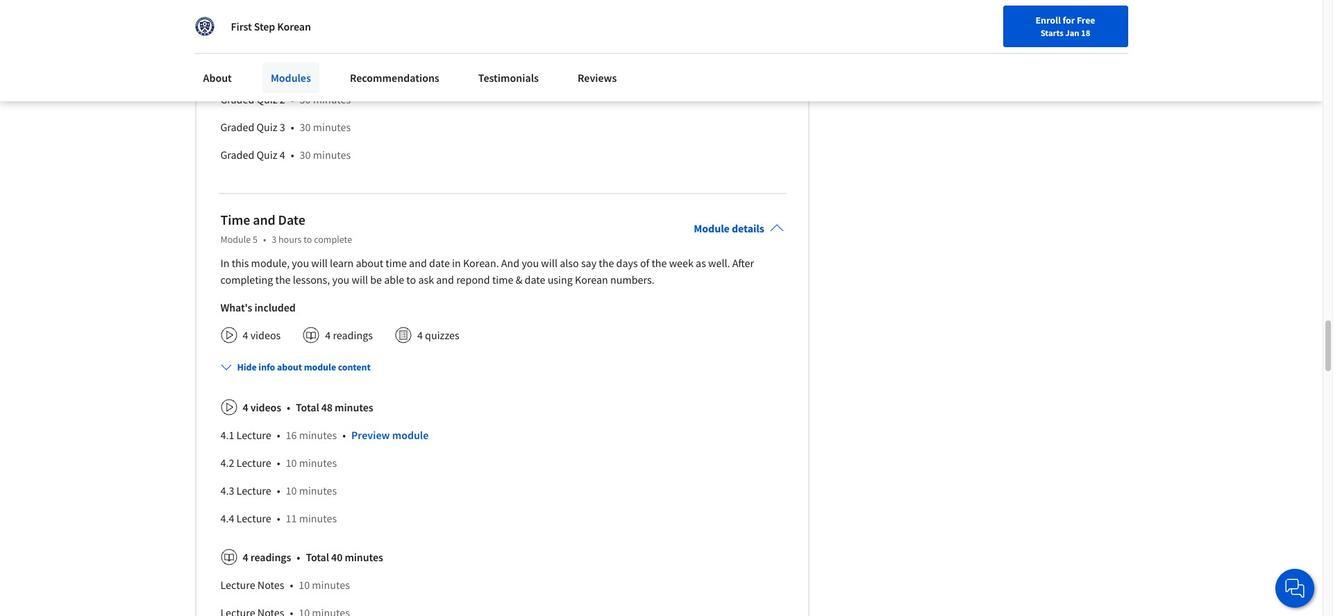 Task type: vqa. For each thing, say whether or not it's contained in the screenshot.
the leftmost 3
yes



Task type: locate. For each thing, give the bounding box(es) containing it.
1 vertical spatial to
[[406, 273, 416, 287]]

30 for 2
[[300, 92, 311, 106]]

0 horizontal spatial you
[[292, 256, 309, 270]]

you up lessons,
[[292, 256, 309, 270]]

1 vertical spatial about
[[277, 361, 302, 373]]

about inside dropdown button
[[277, 361, 302, 373]]

0 horizontal spatial about
[[277, 361, 302, 373]]

hide info about module content region
[[220, 0, 784, 174], [220, 388, 784, 617]]

0 vertical spatial total
[[296, 400, 319, 414]]

videos down what's included
[[250, 328, 281, 342]]

to inside 'in this module, you will learn about time and date in korean. and you will also say the days of the week as well. after completing the lessons, you will be able to ask and repond time & date using korean numbers.'
[[406, 273, 416, 287]]

korean right step
[[277, 19, 311, 33]]

videos
[[250, 328, 281, 342], [250, 400, 281, 414]]

• up the lecture notes • 10 minutes
[[297, 550, 300, 564]]

the right of
[[652, 256, 667, 270]]

to left ask at the left of page
[[406, 273, 416, 287]]

hide info about module content region containing 4 videos
[[220, 388, 784, 617]]

0 horizontal spatial module
[[220, 233, 251, 246]]

readings up content
[[333, 328, 373, 342]]

korean.
[[463, 256, 499, 270]]

1 vertical spatial 3
[[272, 233, 276, 246]]

testimonials link
[[470, 62, 547, 93]]

videos down info
[[250, 400, 281, 414]]

total
[[296, 400, 319, 414], [306, 550, 329, 564]]

2 horizontal spatial and
[[436, 273, 454, 287]]

4 up the lecture notes • 10 minutes
[[243, 550, 248, 564]]

korean down say
[[575, 273, 608, 287]]

able
[[384, 273, 404, 287]]

0 vertical spatial time
[[386, 256, 407, 270]]

0 vertical spatial module
[[304, 361, 336, 373]]

quiz for 1
[[257, 64, 277, 78]]

quiz for 4
[[257, 148, 277, 162]]

and right ask at the left of page
[[436, 273, 454, 287]]

free
[[1077, 14, 1095, 26]]

date
[[429, 256, 450, 270], [525, 273, 545, 287]]

1 horizontal spatial will
[[352, 273, 368, 287]]

4 quizzes
[[417, 328, 459, 342]]

10 right notes on the left of the page
[[299, 578, 310, 592]]

quiz
[[257, 64, 277, 78], [257, 92, 277, 106], [257, 120, 277, 134], [257, 148, 277, 162]]

info
[[259, 361, 275, 373]]

&
[[516, 273, 522, 287]]

11
[[286, 512, 297, 525]]

and up ask at the left of page
[[409, 256, 427, 270]]

1 horizontal spatial 4 readings
[[325, 328, 373, 342]]

in
[[452, 256, 461, 270]]

1 horizontal spatial date
[[525, 273, 545, 287]]

1 vertical spatial date
[[525, 273, 545, 287]]

1 vertical spatial 4 videos
[[243, 400, 281, 414]]

date left in
[[429, 256, 450, 270]]

will up using on the top of the page
[[541, 256, 558, 270]]

10 for 4.2 lecture
[[286, 456, 297, 470]]

48
[[321, 400, 333, 414]]

be
[[370, 273, 382, 287]]

you
[[292, 256, 309, 270], [522, 256, 539, 270], [332, 273, 349, 287]]

4 left "quizzes"
[[417, 328, 423, 342]]

2 30 from the top
[[300, 92, 311, 106]]

about
[[203, 71, 232, 85]]

1 horizontal spatial korean
[[575, 273, 608, 287]]

graded for graded quiz 3
[[220, 120, 254, 134]]

jan
[[1065, 27, 1079, 38]]

2 vertical spatial and
[[436, 273, 454, 287]]

0 horizontal spatial and
[[253, 211, 275, 228]]

• left 11 on the left of page
[[277, 512, 280, 525]]

4 videos down info
[[243, 400, 281, 414]]

3
[[280, 120, 285, 134], [272, 233, 276, 246]]

find
[[937, 16, 955, 28]]

korean
[[277, 19, 311, 33], [575, 273, 608, 287]]

• up 4.3 lecture • 10 minutes
[[277, 456, 280, 470]]

quiz down graded quiz 3 • 30 minutes
[[257, 148, 277, 162]]

after
[[732, 256, 754, 270]]

0 horizontal spatial 3
[[272, 233, 276, 246]]

lecture
[[236, 428, 271, 442], [236, 456, 271, 470], [236, 484, 271, 498], [236, 512, 271, 525], [220, 578, 255, 592]]

learn
[[330, 256, 354, 270]]

about up be
[[356, 256, 383, 270]]

0 horizontal spatial will
[[311, 256, 328, 270]]

1 horizontal spatial module
[[392, 428, 429, 442]]

4 down graded quiz 3 • 30 minutes
[[280, 148, 285, 162]]

will up lessons,
[[311, 256, 328, 270]]

well.
[[708, 256, 730, 270]]

lecture for 4.4
[[236, 512, 271, 525]]

0 horizontal spatial to
[[304, 233, 312, 246]]

0 horizontal spatial readings
[[250, 550, 291, 564]]

quiz left 1
[[257, 64, 277, 78]]

hide info about module content button
[[215, 355, 376, 380]]

4 down what's
[[243, 328, 248, 342]]

module right preview
[[392, 428, 429, 442]]

0 vertical spatial videos
[[250, 328, 281, 342]]

• up 4.4 lecture • 11 minutes
[[277, 484, 280, 498]]

module left content
[[304, 361, 336, 373]]

as
[[696, 256, 706, 270]]

find your new career
[[937, 16, 1024, 28]]

4.2
[[220, 456, 234, 470]]

find your new career link
[[930, 14, 1031, 31]]

repond
[[456, 273, 490, 287]]

module left 5
[[220, 233, 251, 246]]

4 quiz from the top
[[257, 148, 277, 162]]

4 videos down what's included
[[243, 328, 281, 342]]

your
[[957, 16, 976, 28]]

english button
[[1031, 0, 1115, 45]]

1 30 from the top
[[300, 64, 311, 78]]

18
[[1081, 27, 1090, 38]]

2 graded from the top
[[220, 92, 254, 106]]

• right notes on the left of the page
[[290, 578, 293, 592]]

hide info about module content region inside info about module content element
[[220, 388, 784, 617]]

2 vertical spatial 10
[[299, 578, 310, 592]]

lecture right the 4.3
[[236, 484, 271, 498]]

minutes down graded quiz 2 • 30 minutes
[[313, 120, 351, 134]]

details
[[732, 221, 764, 235]]

1 graded from the top
[[220, 64, 254, 78]]

10 up 11 on the left of page
[[286, 484, 297, 498]]

using
[[548, 273, 573, 287]]

5
[[253, 233, 258, 246]]

module
[[694, 221, 730, 235], [220, 233, 251, 246]]

1 vertical spatial hide info about module content region
[[220, 388, 784, 617]]

30 for 4
[[300, 148, 311, 162]]

1 horizontal spatial 3
[[280, 120, 285, 134]]

0 vertical spatial korean
[[277, 19, 311, 33]]

time left &
[[492, 273, 513, 287]]

and
[[253, 211, 275, 228], [409, 256, 427, 270], [436, 273, 454, 287]]

total left 48
[[296, 400, 319, 414]]

minutes right 40
[[345, 550, 383, 564]]

lecture right 4.2
[[236, 456, 271, 470]]

4.1
[[220, 428, 234, 442]]

1 vertical spatial 10
[[286, 484, 297, 498]]

and up 5
[[253, 211, 275, 228]]

total left 40
[[306, 550, 329, 564]]

4.1 lecture • 16 minutes • preview module
[[220, 428, 429, 442]]

0 horizontal spatial 4 readings
[[243, 550, 291, 564]]

you down learn on the top
[[332, 273, 349, 287]]

1 vertical spatial total
[[306, 550, 329, 564]]

4 readings up content
[[325, 328, 373, 342]]

4 graded from the top
[[220, 148, 254, 162]]

quiz left 2
[[257, 92, 277, 106]]

None search field
[[198, 9, 531, 36]]

• down graded quiz 2 • 30 minutes
[[291, 120, 294, 134]]

2 videos from the top
[[250, 400, 281, 414]]

time
[[220, 211, 250, 228]]

4 videos
[[243, 328, 281, 342], [243, 400, 281, 414]]

4 readings up notes on the left of the page
[[243, 550, 291, 564]]

the right say
[[599, 256, 614, 270]]

2 hide info about module content region from the top
[[220, 388, 784, 617]]

4 30 from the top
[[300, 148, 311, 162]]

30 for 1
[[300, 64, 311, 78]]

3 left hours
[[272, 233, 276, 246]]

0 horizontal spatial korean
[[277, 19, 311, 33]]

about
[[356, 256, 383, 270], [277, 361, 302, 373]]

0 vertical spatial 4 readings
[[325, 328, 373, 342]]

1 horizontal spatial the
[[599, 256, 614, 270]]

module
[[304, 361, 336, 373], [392, 428, 429, 442]]

module inside hide info about module content dropdown button
[[304, 361, 336, 373]]

about right info
[[277, 361, 302, 373]]

readings up notes on the left of the page
[[250, 550, 291, 564]]

quizzes
[[425, 328, 459, 342]]

10 down 16
[[286, 456, 297, 470]]

0 vertical spatial and
[[253, 211, 275, 228]]

10
[[286, 456, 297, 470], [286, 484, 297, 498], [299, 578, 310, 592]]

you right and
[[522, 256, 539, 270]]

videos inside info about module content element
[[250, 400, 281, 414]]

• total 40 minutes
[[297, 550, 383, 564]]

0 vertical spatial hide info about module content region
[[220, 0, 784, 174]]

•
[[291, 64, 294, 78], [291, 92, 294, 106], [291, 120, 294, 134], [291, 148, 294, 162], [263, 233, 266, 246], [287, 400, 290, 414], [277, 428, 280, 442], [342, 428, 346, 442], [277, 456, 280, 470], [277, 484, 280, 498], [277, 512, 280, 525], [297, 550, 300, 564], [290, 578, 293, 592]]

preview module link
[[351, 428, 429, 442]]

modules link
[[262, 62, 319, 93]]

minutes
[[313, 64, 351, 78], [313, 92, 351, 106], [313, 120, 351, 134], [313, 148, 351, 162], [335, 400, 373, 414], [299, 428, 337, 442], [299, 456, 337, 470], [299, 484, 337, 498], [299, 512, 337, 525], [345, 550, 383, 564], [312, 578, 350, 592]]

1 vertical spatial readings
[[250, 550, 291, 564]]

will left be
[[352, 273, 368, 287]]

4.2 lecture • 10 minutes
[[220, 456, 337, 470]]

• right 5
[[263, 233, 266, 246]]

1 hide info about module content region from the top
[[220, 0, 784, 174]]

quiz for 2
[[257, 92, 277, 106]]

3 30 from the top
[[300, 120, 311, 134]]

1 vertical spatial 4 readings
[[243, 550, 291, 564]]

0 vertical spatial date
[[429, 256, 450, 270]]

lecture right 4.4
[[236, 512, 271, 525]]

0 vertical spatial 4 videos
[[243, 328, 281, 342]]

30 right 2
[[300, 92, 311, 106]]

40
[[331, 550, 343, 564]]

1 horizontal spatial about
[[356, 256, 383, 270]]

module up the well.
[[694, 221, 730, 235]]

2 quiz from the top
[[257, 92, 277, 106]]

2 4 videos from the top
[[243, 400, 281, 414]]

graded quiz 2 • 30 minutes
[[220, 92, 351, 106]]

numbers.
[[610, 273, 654, 287]]

info about module content element
[[215, 349, 784, 617]]

1 vertical spatial videos
[[250, 400, 281, 414]]

date right &
[[525, 273, 545, 287]]

0 vertical spatial 10
[[286, 456, 297, 470]]

chat with us image
[[1284, 578, 1306, 600]]

4 down hide
[[243, 400, 248, 414]]

3 quiz from the top
[[257, 120, 277, 134]]

1 horizontal spatial readings
[[333, 328, 373, 342]]

3 graded from the top
[[220, 120, 254, 134]]

30 right 1
[[300, 64, 311, 78]]

the down module,
[[275, 273, 291, 287]]

0 vertical spatial to
[[304, 233, 312, 246]]

module inside "time and date module 5 • 3 hours to complete"
[[220, 233, 251, 246]]

week
[[669, 256, 694, 270]]

0 vertical spatial about
[[356, 256, 383, 270]]

3 down 2
[[280, 120, 285, 134]]

time up able
[[386, 256, 407, 270]]

quiz down graded quiz 2 • 30 minutes
[[257, 120, 277, 134]]

4 readings
[[325, 328, 373, 342], [243, 550, 291, 564]]

10 for 4.3 lecture
[[286, 484, 297, 498]]

graded for graded quiz 2
[[220, 92, 254, 106]]

lecture right 4.1
[[236, 428, 271, 442]]

minutes right 2
[[313, 92, 351, 106]]

1 vertical spatial korean
[[575, 273, 608, 287]]

first step korean
[[231, 19, 311, 33]]

1 vertical spatial and
[[409, 256, 427, 270]]

minutes down 4.2 lecture • 10 minutes
[[299, 484, 337, 498]]

16
[[286, 428, 297, 442]]

testimonials
[[478, 71, 539, 85]]

1 horizontal spatial to
[[406, 273, 416, 287]]

1 horizontal spatial time
[[492, 273, 513, 287]]

content
[[338, 361, 371, 373]]

step
[[254, 19, 275, 33]]

to right hours
[[304, 233, 312, 246]]

• total 48 minutes
[[287, 400, 373, 414]]

graded
[[220, 64, 254, 78], [220, 92, 254, 106], [220, 120, 254, 134], [220, 148, 254, 162]]

module,
[[251, 256, 290, 270]]

30 down graded quiz 3 • 30 minutes
[[300, 148, 311, 162]]

0 horizontal spatial module
[[304, 361, 336, 373]]

1 quiz from the top
[[257, 64, 277, 78]]

1
[[280, 64, 285, 78]]

30 down graded quiz 2 • 30 minutes
[[300, 120, 311, 134]]

lessons,
[[293, 273, 330, 287]]



Task type: describe. For each thing, give the bounding box(es) containing it.
to inside "time and date module 5 • 3 hours to complete"
[[304, 233, 312, 246]]

1 vertical spatial module
[[392, 428, 429, 442]]

graded quiz 1 • 30 minutes
[[220, 64, 351, 78]]

module details
[[694, 221, 764, 235]]

for
[[1063, 14, 1075, 26]]

3 inside "time and date module 5 • 3 hours to complete"
[[272, 233, 276, 246]]

in this module, you will learn about time and date in korean. and you will also say the days of the week as well. after completing the lessons, you will be able to ask and repond time & date using korean numbers.
[[220, 256, 754, 287]]

what's included
[[220, 300, 296, 314]]

0 vertical spatial readings
[[333, 328, 373, 342]]

minutes right 16
[[299, 428, 337, 442]]

preview
[[351, 428, 390, 442]]

0 horizontal spatial date
[[429, 256, 450, 270]]

notes
[[257, 578, 284, 592]]

• up 16
[[287, 400, 290, 414]]

• left 16
[[277, 428, 280, 442]]

2 horizontal spatial will
[[541, 256, 558, 270]]

new
[[978, 16, 996, 28]]

1 horizontal spatial module
[[694, 221, 730, 235]]

1 vertical spatial time
[[492, 273, 513, 287]]

• right 1
[[291, 64, 294, 78]]

4.4 lecture • 11 minutes
[[220, 512, 337, 525]]

minutes down 40
[[312, 578, 350, 592]]

4.4
[[220, 512, 234, 525]]

graded for graded quiz 4
[[220, 148, 254, 162]]

lecture notes • 10 minutes
[[220, 578, 350, 592]]

reviews
[[578, 71, 617, 85]]

2 horizontal spatial you
[[522, 256, 539, 270]]

1 videos from the top
[[250, 328, 281, 342]]

10 for lecture notes
[[299, 578, 310, 592]]

reviews link
[[569, 62, 625, 93]]

lecture for 4.2
[[236, 456, 271, 470]]

lecture for 4.3
[[236, 484, 271, 498]]

quiz for 3
[[257, 120, 277, 134]]

hours
[[278, 233, 302, 246]]

ask
[[418, 273, 434, 287]]

starts
[[1041, 27, 1064, 38]]

this
[[232, 256, 249, 270]]

minutes right 11 on the left of page
[[299, 512, 337, 525]]

what's
[[220, 300, 252, 314]]

recommendations link
[[342, 62, 448, 93]]

4 readings inside hide info about module content region
[[243, 550, 291, 564]]

4 videos inside hide info about module content region
[[243, 400, 281, 414]]

time and date module 5 • 3 hours to complete
[[220, 211, 352, 246]]

1 horizontal spatial and
[[409, 256, 427, 270]]

0 horizontal spatial time
[[386, 256, 407, 270]]

lecture left notes on the left of the page
[[220, 578, 255, 592]]

included
[[254, 300, 296, 314]]

enroll
[[1036, 14, 1061, 26]]

2
[[280, 92, 285, 106]]

date
[[278, 211, 305, 228]]

korean inside 'in this module, you will learn about time and date in korean. and you will also say the days of the week as well. after completing the lessons, you will be able to ask and repond time & date using korean numbers.'
[[575, 273, 608, 287]]

enroll for free starts jan 18
[[1036, 14, 1095, 38]]

total for total 40 minutes
[[306, 550, 329, 564]]

minutes right 48
[[335, 400, 373, 414]]

4 up hide info about module content
[[325, 328, 331, 342]]

minutes down 4.1 lecture • 16 minutes • preview module
[[299, 456, 337, 470]]

0 vertical spatial 3
[[280, 120, 285, 134]]

0 horizontal spatial the
[[275, 273, 291, 287]]

hide
[[237, 361, 257, 373]]

days
[[616, 256, 638, 270]]

also
[[560, 256, 579, 270]]

about inside 'in this module, you will learn about time and date in korean. and you will also say the days of the week as well. after completing the lessons, you will be able to ask and repond time & date using korean numbers.'
[[356, 256, 383, 270]]

of
[[640, 256, 649, 270]]

in
[[220, 256, 229, 270]]

minutes right modules
[[313, 64, 351, 78]]

• right 2
[[291, 92, 294, 106]]

career
[[998, 16, 1024, 28]]

and inside "time and date module 5 • 3 hours to complete"
[[253, 211, 275, 228]]

4.3
[[220, 484, 234, 498]]

modules
[[271, 71, 311, 85]]

• left preview
[[342, 428, 346, 442]]

complete
[[314, 233, 352, 246]]

graded quiz 3 • 30 minutes
[[220, 120, 351, 134]]

total for total 48 minutes
[[296, 400, 319, 414]]

recommendations
[[350, 71, 439, 85]]

readings inside hide info about module content region
[[250, 550, 291, 564]]

• inside "time and date module 5 • 3 hours to complete"
[[263, 233, 266, 246]]

1 horizontal spatial you
[[332, 273, 349, 287]]

english
[[1056, 16, 1090, 30]]

say
[[581, 256, 597, 270]]

2 horizontal spatial the
[[652, 256, 667, 270]]

and
[[501, 256, 520, 270]]

minutes down graded quiz 3 • 30 minutes
[[313, 148, 351, 162]]

yonsei university image
[[195, 17, 214, 36]]

lecture for 4.1
[[236, 428, 271, 442]]

hide info about module content region containing graded quiz 1
[[220, 0, 784, 174]]

30 for 3
[[300, 120, 311, 134]]

graded for graded quiz 1
[[220, 64, 254, 78]]

hide info about module content
[[237, 361, 371, 373]]

• down graded quiz 3 • 30 minutes
[[291, 148, 294, 162]]

graded quiz 4 • 30 minutes
[[220, 148, 351, 162]]

about link
[[195, 62, 240, 93]]

1 4 videos from the top
[[243, 328, 281, 342]]

completing
[[220, 273, 273, 287]]

4.3 lecture • 10 minutes
[[220, 484, 337, 498]]

first
[[231, 19, 252, 33]]



